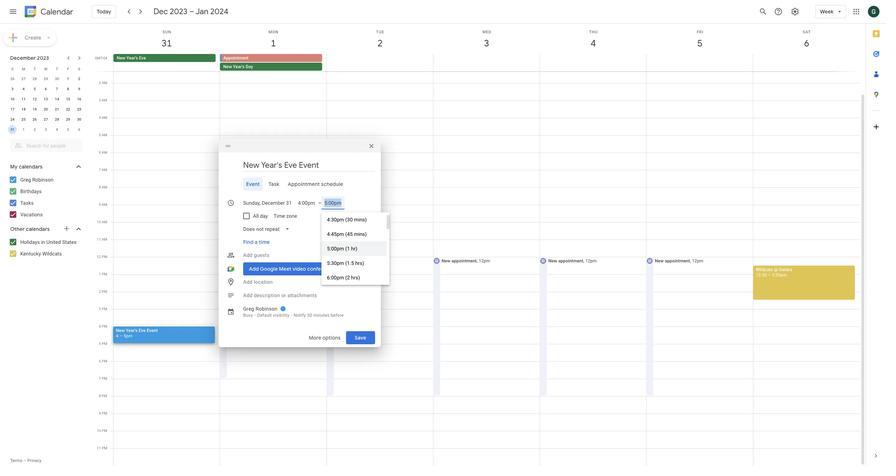 Task type: vqa. For each thing, say whether or not it's contained in the screenshot.
the 1 inside the Wed 1
no



Task type: describe. For each thing, give the bounding box(es) containing it.
7 for 7 pm
[[99, 377, 101, 381]]

november 27 element
[[19, 75, 28, 83]]

calendar heading
[[39, 7, 73, 17]]

pm for 7 pm
[[102, 377, 107, 381]]

2023 for december
[[37, 55, 49, 61]]

16 element
[[75, 95, 84, 104]]

other calendars list
[[1, 236, 90, 260]]

2 for january 2 element
[[34, 128, 36, 132]]

wed 3
[[482, 30, 492, 49]]

5:30pm (1.5 hrs) option
[[322, 256, 387, 270]]

5 inside fri 5
[[697, 37, 702, 49]]

18
[[22, 107, 26, 111]]

– inside new year's eve event 4 – 5pm
[[120, 333, 122, 339]]

3 new appointment , 12pm from the left
[[548, 258, 597, 264]]

5 for january 5 "element"
[[67, 128, 69, 132]]

Start date text field
[[243, 198, 292, 207]]

hrs) for 6:00pm (2 hrs)
[[351, 275, 360, 280]]

visibility
[[273, 313, 289, 318]]

25 element
[[19, 115, 28, 124]]

pm for 6 pm
[[102, 359, 107, 363]]

thu
[[589, 30, 598, 34]]

1 inside mon 1
[[270, 37, 276, 49]]

holidays in united states
[[20, 239, 77, 245]]

6 for 'january 6' element
[[78, 128, 80, 132]]

day
[[246, 64, 253, 69]]

– right terms link
[[23, 458, 26, 463]]

pm for 11 pm
[[102, 446, 107, 450]]

location
[[254, 279, 273, 285]]

notify 30 minutes before
[[294, 313, 344, 318]]

3 appointment from the left
[[452, 258, 477, 264]]

23 element
[[75, 105, 84, 114]]

tab list containing event
[[224, 177, 375, 190]]

(45
[[345, 231, 353, 237]]

22 element
[[64, 105, 72, 114]]

14
[[55, 97, 59, 101]]

4 new appointment , 12pm from the left
[[655, 258, 704, 264]]

add for add guests
[[243, 252, 253, 258]]

26 for 26 element
[[33, 117, 37, 121]]

create button
[[3, 29, 57, 46]]

new inside new appointment button
[[335, 258, 344, 264]]

5 link
[[692, 35, 708, 52]]

1 down f
[[67, 77, 69, 81]]

gmt-
[[95, 56, 103, 60]]

terms link
[[10, 458, 22, 463]]

december 2023 grid
[[7, 64, 85, 135]]

default visibility
[[257, 313, 289, 318]]

january 6 element
[[75, 125, 84, 134]]

12 element
[[30, 95, 39, 104]]

january 3 element
[[41, 125, 50, 134]]

31 inside grid
[[161, 37, 172, 49]]

5:30pm (1.5 hrs)
[[327, 260, 364, 266]]

pm for 2 pm
[[102, 290, 107, 294]]

appointment schedule
[[288, 181, 343, 187]]

am for 3 am
[[102, 98, 107, 102]]

eve for new year's eve event 4 – 5pm
[[139, 328, 146, 333]]

1 horizontal spatial robinson
[[256, 306, 278, 312]]

new inside new year's eve button
[[117, 55, 125, 61]]

7 am
[[99, 168, 107, 172]]

other
[[10, 226, 25, 232]]

add for add description or attachments
[[243, 292, 253, 298]]

task button
[[266, 177, 282, 190]]

5:00pm (1 hr)
[[327, 246, 357, 251]]

cell containing wildcats @ gators
[[753, 48, 860, 466]]

4:30pm (30 mins)
[[327, 217, 367, 222]]

mon
[[269, 30, 279, 34]]

calendars for other calendars
[[26, 226, 50, 232]]

other calendars button
[[1, 223, 90, 235]]

new year's eve button
[[113, 54, 216, 62]]

pm for 3 pm
[[102, 307, 107, 311]]

january 1 element
[[19, 125, 28, 134]]

6 inside the sat 6
[[804, 37, 809, 49]]

1 s from the left
[[11, 67, 14, 71]]

13
[[44, 97, 48, 101]]

4:30pm (30 mins) option
[[322, 212, 387, 227]]

22
[[66, 107, 70, 111]]

7 for 7 am
[[99, 168, 101, 172]]

6 am
[[99, 150, 107, 154]]

6 for 6 am
[[99, 150, 101, 154]]

event inside button
[[246, 181, 260, 187]]

28 for november 28 element
[[33, 77, 37, 81]]

all
[[253, 213, 259, 219]]

mins) for 4:45pm (45 mins)
[[354, 231, 367, 237]]

13 element
[[41, 95, 50, 104]]

20 element
[[41, 105, 50, 114]]

12 for 12 pm
[[97, 255, 101, 259]]

today
[[97, 8, 111, 15]]

3 inside wed 3
[[484, 37, 489, 49]]

6 pm
[[99, 359, 107, 363]]

19 element
[[30, 105, 39, 114]]

to element
[[318, 200, 322, 206]]

grid containing 31
[[93, 24, 866, 466]]

new inside new year's eve event 4 – 5pm
[[116, 328, 125, 333]]

tasks
[[20, 200, 34, 206]]

6:00pm (2 hrs) option
[[322, 270, 387, 285]]

8 pm
[[99, 394, 107, 398]]

11 element
[[19, 95, 28, 104]]

november 30 element
[[53, 75, 61, 83]]

eve for new year's eve
[[139, 55, 146, 61]]

5:00pm (1 hr) option
[[322, 241, 387, 256]]

3 12pm from the left
[[586, 258, 597, 264]]

am for 11 am
[[102, 237, 107, 241]]

gmt-04
[[95, 56, 107, 60]]

12:30
[[756, 273, 767, 278]]

4 down 3 am
[[99, 116, 101, 120]]

pm for 9 pm
[[102, 411, 107, 415]]

busy
[[243, 313, 253, 318]]

9 for 9 pm
[[99, 411, 101, 415]]

1 horizontal spatial tab list
[[866, 24, 886, 446]]

my calendars button
[[1, 161, 90, 173]]

31 cell
[[7, 125, 18, 135]]

pm for 5 pm
[[102, 342, 107, 346]]

30 for the 30 element
[[77, 117, 81, 121]]

2 inside tue 2
[[377, 37, 382, 49]]

2 link
[[372, 35, 388, 52]]

5 am
[[99, 133, 107, 137]]

5 appointment from the left
[[665, 258, 690, 264]]

week
[[820, 8, 834, 15]]

add location
[[243, 279, 273, 285]]

24 element
[[8, 115, 17, 124]]

thu 4
[[589, 30, 598, 49]]

4 up '5 pm' at bottom
[[99, 324, 101, 328]]

greg robinson inside my calendars list
[[20, 177, 53, 183]]

year's inside appointment new year's day
[[233, 64, 245, 69]]

year's for new year's eve
[[126, 55, 138, 61]]

create
[[25, 34, 41, 41]]

november 29 element
[[41, 75, 50, 83]]

wildcats inside other calendars list
[[42, 251, 62, 257]]

2 am
[[99, 81, 107, 85]]

3 for january 3 'element'
[[45, 128, 47, 132]]

add for add location
[[243, 279, 253, 285]]

am for 2 am
[[102, 81, 107, 85]]

4:45pm
[[327, 231, 344, 237]]

default
[[257, 313, 272, 318]]

am for 6 am
[[102, 150, 107, 154]]

9 for 9
[[78, 87, 80, 91]]

december
[[10, 55, 36, 61]]

sat
[[803, 30, 811, 34]]

row containing 3
[[7, 84, 85, 94]]

notify
[[294, 313, 306, 318]]

1 appointment from the left
[[238, 258, 263, 264]]

find
[[243, 239, 254, 245]]

6:00pm
[[327, 275, 344, 280]]

wildcats @ gators 12:30 – 2:30pm
[[756, 267, 792, 278]]

2023 for dec
[[170, 7, 188, 17]]

25
[[22, 117, 26, 121]]

4 down november 27 "element"
[[23, 87, 25, 91]]

am for 8 am
[[102, 185, 107, 189]]

row containing 26
[[7, 74, 85, 84]]

1 t from the left
[[34, 67, 36, 71]]

4:45pm (45 mins)
[[327, 231, 367, 237]]

7 pm
[[99, 377, 107, 381]]

zone
[[286, 213, 297, 219]]

terms
[[10, 458, 22, 463]]

pm for 4 pm
[[102, 324, 107, 328]]

5 for 5 pm
[[99, 342, 101, 346]]

guests
[[254, 252, 270, 258]]

new appointment cell
[[326, 48, 433, 466]]

6 for 6 pm
[[99, 359, 101, 363]]

2 pm
[[99, 290, 107, 294]]

29 for 29 element
[[66, 117, 70, 121]]

fri 5
[[697, 30, 704, 49]]

@
[[774, 267, 778, 272]]

27 for 27 element
[[44, 117, 48, 121]]

10 for 10
[[10, 97, 15, 101]]

2024
[[210, 7, 228, 17]]

time
[[274, 213, 285, 219]]

1 12pm from the left
[[266, 258, 277, 264]]

2 12pm from the left
[[479, 258, 490, 264]]

4 inside new year's eve event 4 – 5pm
[[116, 333, 118, 339]]

privacy
[[27, 458, 41, 463]]

5 down november 28 element
[[34, 87, 36, 91]]

5 pm
[[99, 342, 107, 346]]

1 vertical spatial greg
[[243, 306, 254, 312]]

3 pm
[[99, 307, 107, 311]]

event inside new year's eve event 4 – 5pm
[[147, 328, 158, 333]]

new year's day button
[[220, 63, 322, 71]]

new appointment button
[[326, 257, 428, 396]]

2 , from the left
[[477, 258, 478, 264]]

31 element
[[8, 125, 17, 134]]

5:00pm
[[327, 246, 344, 251]]

other calendars
[[10, 226, 50, 232]]

birthdays
[[20, 188, 42, 194]]

5 for 5 am
[[99, 133, 101, 137]]

2:30pm
[[772, 273, 787, 278]]

year's for new year's eve event 4 – 5pm
[[126, 328, 138, 333]]

29 for november 29 element
[[44, 77, 48, 81]]

7 for 7
[[56, 87, 58, 91]]



Task type: locate. For each thing, give the bounding box(es) containing it.
5 down 4 pm
[[99, 342, 101, 346]]

2 appointment from the left
[[345, 258, 370, 264]]

appointment
[[223, 55, 248, 61], [288, 181, 320, 187]]

8 am from the top
[[102, 203, 107, 207]]

1 vertical spatial calendars
[[26, 226, 50, 232]]

30 element
[[75, 115, 84, 124]]

0 vertical spatial 12
[[33, 97, 37, 101]]

pm down 1 pm
[[102, 290, 107, 294]]

23
[[77, 107, 81, 111]]

1 , from the left
[[263, 258, 264, 264]]

4 appointment from the left
[[558, 258, 583, 264]]

fri
[[697, 30, 704, 34]]

pm down 7 pm
[[102, 394, 107, 398]]

0 horizontal spatial tab list
[[224, 177, 375, 190]]

15
[[66, 97, 70, 101]]

9 up the 16
[[78, 87, 80, 91]]

appointment new year's day
[[223, 55, 253, 69]]

0 horizontal spatial 29
[[44, 77, 48, 81]]

2 for 2 am
[[99, 81, 101, 85]]

s right f
[[78, 67, 80, 71]]

8 up 9 am
[[99, 185, 101, 189]]

0 horizontal spatial 26
[[10, 77, 15, 81]]

0 vertical spatial 27
[[22, 77, 26, 81]]

0 vertical spatial 7
[[56, 87, 58, 91]]

1 vertical spatial 9
[[99, 203, 101, 207]]

hrs) for 5:30pm (1.5 hrs)
[[355, 260, 364, 266]]

robinson down my calendars dropdown button on the top of page
[[32, 177, 53, 183]]

26
[[10, 77, 15, 81], [33, 117, 37, 121]]

10
[[10, 97, 15, 101], [97, 220, 101, 224], [97, 429, 101, 433]]

calendars
[[19, 163, 43, 170], [26, 226, 50, 232]]

add down add location
[[243, 292, 253, 298]]

0 horizontal spatial robinson
[[32, 177, 53, 183]]

am down the 5 am
[[102, 150, 107, 154]]

row containing 10
[[7, 94, 85, 104]]

4 down thu
[[590, 37, 596, 49]]

5 am from the top
[[102, 150, 107, 154]]

3 for 3 pm
[[99, 307, 101, 311]]

26 down 19 'element'
[[33, 117, 37, 121]]

tue
[[376, 30, 384, 34]]

1 horizontal spatial 2023
[[170, 7, 188, 17]]

am for 7 am
[[102, 168, 107, 172]]

add inside add guests dropdown button
[[243, 252, 253, 258]]

17 element
[[8, 105, 17, 114]]

31 down 24 element
[[10, 128, 15, 132]]

None field
[[240, 222, 296, 235]]

schedule
[[321, 181, 343, 187]]

10 up 11 pm at the bottom left
[[97, 429, 101, 433]]

1 vertical spatial 28
[[55, 117, 59, 121]]

5 down 29 element
[[67, 128, 69, 132]]

1 mins) from the top
[[354, 217, 367, 222]]

2 s from the left
[[78, 67, 80, 71]]

0 horizontal spatial greg
[[20, 177, 31, 183]]

0 vertical spatial event
[[246, 181, 260, 187]]

7 down november 30 element
[[56, 87, 58, 91]]

11 for 11 am
[[97, 237, 101, 241]]

16
[[77, 97, 81, 101]]

pm for 1 pm
[[102, 272, 107, 276]]

2 am from the top
[[102, 98, 107, 102]]

0 vertical spatial 2023
[[170, 7, 188, 17]]

1 horizontal spatial event
[[246, 181, 260, 187]]

am down the 8 am at the top left of the page
[[102, 203, 107, 207]]

12
[[33, 97, 37, 101], [97, 255, 101, 259]]

(30
[[345, 217, 353, 222]]

add other calendars image
[[63, 225, 70, 232]]

– right 12:30
[[768, 273, 771, 278]]

27 inside 27 element
[[44, 117, 48, 121]]

2 vertical spatial 8
[[99, 394, 101, 398]]

Start time text field
[[298, 198, 315, 207]]

10 up 11 am
[[97, 220, 101, 224]]

30 down 23 element at the left top of page
[[77, 117, 81, 121]]

28 for 28 'element'
[[55, 117, 59, 121]]

s up the november 26 element
[[11, 67, 14, 71]]

row
[[110, 48, 860, 466], [110, 54, 866, 71], [7, 64, 85, 74], [7, 74, 85, 84], [7, 84, 85, 94], [7, 94, 85, 104], [7, 104, 85, 115], [7, 115, 85, 125], [7, 125, 85, 135]]

1 horizontal spatial greg robinson
[[243, 306, 278, 312]]

6
[[804, 37, 809, 49], [45, 87, 47, 91], [78, 128, 80, 132], [99, 150, 101, 154], [99, 359, 101, 363]]

4:45pm (45 mins) option
[[322, 227, 387, 241]]

(2
[[345, 275, 350, 280]]

new year's eve event 4 – 5pm
[[116, 328, 158, 339]]

1 new appointment , 12pm from the left
[[228, 258, 277, 264]]

pm down 8 pm
[[102, 411, 107, 415]]

mon 1
[[269, 30, 279, 49]]

3
[[484, 37, 489, 49], [11, 87, 13, 91], [99, 98, 101, 102], [45, 128, 47, 132], [99, 307, 101, 311]]

1 vertical spatial 30
[[77, 117, 81, 121]]

time zone
[[274, 213, 297, 219]]

appointment up start time text box
[[288, 181, 320, 187]]

am for 4 am
[[102, 116, 107, 120]]

9 up 10 am
[[99, 203, 101, 207]]

0 vertical spatial 28
[[33, 77, 37, 81]]

29 down 22 element
[[66, 117, 70, 121]]

(1
[[345, 246, 350, 251]]

row containing 24
[[7, 115, 85, 125]]

04
[[103, 56, 107, 60]]

3 down the "wed"
[[484, 37, 489, 49]]

am up the 8 am at the top left of the page
[[102, 168, 107, 172]]

4 am from the top
[[102, 133, 107, 137]]

12pm
[[266, 258, 277, 264], [479, 258, 490, 264], [586, 258, 597, 264], [692, 258, 704, 264]]

1 vertical spatial add
[[243, 279, 253, 285]]

year's inside button
[[126, 55, 138, 61]]

am up 6 am
[[102, 133, 107, 137]]

or
[[281, 292, 286, 298]]

6 down the 30 element
[[78, 128, 80, 132]]

hr)
[[351, 246, 357, 251]]

5 down the 4 am
[[99, 133, 101, 137]]

3 down the november 26 element
[[11, 87, 13, 91]]

privacy link
[[27, 458, 41, 463]]

5 inside january 5 "element"
[[67, 128, 69, 132]]

dec 2023 – jan 2024
[[154, 7, 228, 17]]

greg
[[20, 177, 31, 183], [243, 306, 254, 312]]

28 inside november 28 element
[[33, 77, 37, 81]]

2 up 3 am
[[99, 81, 101, 85]]

2 vertical spatial 7
[[99, 377, 101, 381]]

1 vertical spatial year's
[[233, 64, 245, 69]]

0 horizontal spatial wildcats
[[42, 251, 62, 257]]

1 vertical spatial 10
[[97, 220, 101, 224]]

2
[[377, 37, 382, 49], [78, 77, 80, 81], [99, 81, 101, 85], [34, 128, 36, 132], [99, 290, 101, 294]]

3 , from the left
[[583, 258, 584, 264]]

10 for 10 pm
[[97, 429, 101, 433]]

2 vertical spatial 11
[[97, 446, 101, 450]]

2 down tue
[[377, 37, 382, 49]]

4 12pm from the left
[[692, 258, 704, 264]]

3 pm from the top
[[102, 290, 107, 294]]

am up 12 pm
[[102, 237, 107, 241]]

november 28 element
[[30, 75, 39, 83]]

appointment schedule button
[[285, 177, 346, 190]]

1 pm from the top
[[102, 255, 107, 259]]

0 vertical spatial 10
[[10, 97, 15, 101]]

1 vertical spatial appointment
[[288, 181, 320, 187]]

year's inside new year's eve event 4 – 5pm
[[126, 328, 138, 333]]

pm for 10 pm
[[102, 429, 107, 433]]

10 am from the top
[[102, 237, 107, 241]]

Search for people text field
[[14, 139, 78, 152]]

8 for 8
[[67, 87, 69, 91]]

row containing 17
[[7, 104, 85, 115]]

sun
[[163, 30, 171, 34]]

12 down 11 am
[[97, 255, 101, 259]]

1 vertical spatial robinson
[[256, 306, 278, 312]]

1 horizontal spatial 12
[[97, 255, 101, 259]]

new inside appointment new year's day
[[223, 64, 232, 69]]

3 for 3 am
[[99, 98, 101, 102]]

row group
[[7, 74, 85, 135]]

am down 2 am
[[102, 98, 107, 102]]

0 horizontal spatial t
[[34, 67, 36, 71]]

4 down 28 'element'
[[56, 128, 58, 132]]

2023 up w
[[37, 55, 49, 61]]

10 inside 10 element
[[10, 97, 15, 101]]

2 up the 16
[[78, 77, 80, 81]]

(1.5
[[345, 260, 354, 266]]

minutes
[[313, 313, 330, 318]]

27 inside november 27 "element"
[[22, 77, 26, 81]]

appointment
[[238, 258, 263, 264], [345, 258, 370, 264], [452, 258, 477, 264], [558, 258, 583, 264], [665, 258, 690, 264]]

january 4 element
[[53, 125, 61, 134]]

12 up 19 at top left
[[33, 97, 37, 101]]

add down the find on the bottom left
[[243, 252, 253, 258]]

wed
[[482, 30, 492, 34]]

9 for 9 am
[[99, 203, 101, 207]]

kentucky
[[20, 251, 41, 257]]

2 vertical spatial year's
[[126, 328, 138, 333]]

7 down 6 pm
[[99, 377, 101, 381]]

5pm
[[124, 333, 132, 339]]

11 down 10 am
[[97, 237, 101, 241]]

9 pm from the top
[[102, 394, 107, 398]]

row containing 31
[[7, 125, 85, 135]]

1 vertical spatial wildcats
[[756, 267, 773, 272]]

appointment inside button
[[288, 181, 320, 187]]

5
[[697, 37, 702, 49], [34, 87, 36, 91], [67, 128, 69, 132], [99, 133, 101, 137], [99, 342, 101, 346]]

greg robinson
[[20, 177, 53, 183], [243, 306, 278, 312]]

0 vertical spatial 30
[[55, 77, 59, 81]]

1 vertical spatial 11
[[97, 237, 101, 241]]

greg up "busy"
[[243, 306, 254, 312]]

27 for november 27 "element"
[[22, 77, 26, 81]]

am for 5 am
[[102, 133, 107, 137]]

End time text field
[[324, 198, 342, 207]]

1 horizontal spatial 26
[[33, 117, 37, 121]]

None search field
[[0, 136, 90, 152]]

0 horizontal spatial appointment
[[223, 55, 248, 61]]

t up november 28 element
[[34, 67, 36, 71]]

2 t from the left
[[56, 67, 58, 71]]

0 horizontal spatial 27
[[22, 77, 26, 81]]

2 down 1 pm
[[99, 290, 101, 294]]

cell
[[113, 48, 220, 466], [219, 48, 327, 466], [433, 48, 540, 466], [539, 48, 647, 466], [646, 48, 753, 466], [753, 48, 860, 466], [220, 54, 327, 71], [327, 54, 433, 71], [433, 54, 540, 71], [540, 54, 647, 71], [647, 54, 753, 71], [753, 54, 860, 71]]

w
[[44, 67, 47, 71]]

8 for 8 pm
[[99, 394, 101, 398]]

10 up 17
[[10, 97, 15, 101]]

4 left 5pm
[[116, 333, 118, 339]]

7 inside row group
[[56, 87, 58, 91]]

1 am from the top
[[102, 81, 107, 85]]

1 horizontal spatial 28
[[55, 117, 59, 121]]

1 horizontal spatial t
[[56, 67, 58, 71]]

dec
[[154, 7, 168, 17]]

am up 3 am
[[102, 81, 107, 85]]

11 inside row group
[[22, 97, 26, 101]]

holidays
[[20, 239, 40, 245]]

before
[[331, 313, 344, 318]]

1 down the mon
[[270, 37, 276, 49]]

– left end time text field
[[318, 200, 322, 206]]

1 horizontal spatial wildcats
[[756, 267, 773, 272]]

1 vertical spatial 2023
[[37, 55, 49, 61]]

2 vertical spatial add
[[243, 292, 253, 298]]

0 vertical spatial robinson
[[32, 177, 53, 183]]

robinson inside my calendars list
[[32, 177, 53, 183]]

all day
[[253, 213, 268, 219]]

31 inside cell
[[10, 128, 15, 132]]

2 pm from the top
[[102, 272, 107, 276]]

1 vertical spatial 29
[[66, 117, 70, 121]]

mins) right '(30'
[[354, 217, 367, 222]]

tab list
[[866, 24, 886, 446], [224, 177, 375, 190]]

29 down w
[[44, 77, 48, 81]]

year's left 'day'
[[233, 64, 245, 69]]

appointment up 'day'
[[223, 55, 248, 61]]

1 horizontal spatial 31
[[161, 37, 172, 49]]

1 vertical spatial event
[[147, 328, 158, 333]]

add
[[243, 252, 253, 258], [243, 279, 253, 285], [243, 292, 253, 298]]

0 vertical spatial eve
[[139, 55, 146, 61]]

6 am from the top
[[102, 168, 107, 172]]

6 down the 5 am
[[99, 150, 101, 154]]

2 new appointment , 12pm from the left
[[442, 258, 490, 264]]

pm up 4 pm
[[102, 307, 107, 311]]

11 for 11
[[22, 97, 26, 101]]

wildcats inside wildcats @ gators 12:30 – 2:30pm
[[756, 267, 773, 272]]

pm for 12 pm
[[102, 255, 107, 259]]

2 horizontal spatial 30
[[307, 313, 312, 318]]

– inside wildcats @ gators 12:30 – 2:30pm
[[768, 273, 771, 278]]

11 pm from the top
[[102, 429, 107, 433]]

27 element
[[41, 115, 50, 124]]

1 horizontal spatial appointment
[[288, 181, 320, 187]]

6 up 7 pm
[[99, 359, 101, 363]]

1 vertical spatial 12
[[97, 255, 101, 259]]

today button
[[92, 3, 116, 20]]

3 inside 'element'
[[45, 128, 47, 132]]

7 up the 8 am at the top left of the page
[[99, 168, 101, 172]]

event button
[[243, 177, 263, 190]]

0 vertical spatial mins)
[[354, 217, 367, 222]]

0 vertical spatial 9
[[78, 87, 80, 91]]

Add title text field
[[243, 160, 375, 171]]

6:00pm (2 hrs)
[[327, 275, 360, 280]]

2 vertical spatial 10
[[97, 429, 101, 433]]

24
[[10, 117, 15, 121]]

add guests
[[243, 252, 270, 258]]

10 element
[[8, 95, 17, 104]]

jan
[[196, 7, 208, 17]]

0 horizontal spatial event
[[147, 328, 158, 333]]

11 am
[[97, 237, 107, 241]]

1 down 25 element
[[23, 128, 25, 132]]

year's
[[126, 55, 138, 61], [233, 64, 245, 69], [126, 328, 138, 333]]

12 inside grid
[[97, 255, 101, 259]]

new year's eve
[[117, 55, 146, 61]]

0 horizontal spatial 30
[[55, 77, 59, 81]]

10 pm from the top
[[102, 411, 107, 415]]

3 am from the top
[[102, 116, 107, 120]]

0 vertical spatial calendars
[[19, 163, 43, 170]]

my calendars list
[[1, 174, 90, 220]]

6 down november 29 element
[[45, 87, 47, 91]]

grid
[[93, 24, 866, 466]]

1 horizontal spatial s
[[78, 67, 80, 71]]

greg up birthdays
[[20, 177, 31, 183]]

time
[[259, 239, 270, 245]]

2023 right dec
[[170, 7, 188, 17]]

26 left november 27 "element"
[[10, 77, 15, 81]]

november 26 element
[[8, 75, 17, 83]]

1 vertical spatial 31
[[10, 128, 15, 132]]

1 vertical spatial 27
[[44, 117, 48, 121]]

t up november 30 element
[[56, 67, 58, 71]]

0 vertical spatial 8
[[67, 87, 69, 91]]

0 vertical spatial greg
[[20, 177, 31, 183]]

6 pm from the top
[[102, 342, 107, 346]]

– left 5pm
[[120, 333, 122, 339]]

january 2 element
[[30, 125, 39, 134]]

8
[[67, 87, 69, 91], [99, 185, 101, 189], [99, 394, 101, 398]]

calendars inside dropdown button
[[19, 163, 43, 170]]

pm down 10 pm
[[102, 446, 107, 450]]

12 pm
[[97, 255, 107, 259]]

11 pm
[[97, 446, 107, 450]]

0 horizontal spatial 12
[[33, 97, 37, 101]]

9 pm
[[99, 411, 107, 415]]

0 vertical spatial 29
[[44, 77, 48, 81]]

3 add from the top
[[243, 292, 253, 298]]

greg robinson up default
[[243, 306, 278, 312]]

1 horizontal spatial greg
[[243, 306, 254, 312]]

mins)
[[354, 217, 367, 222], [354, 231, 367, 237]]

1 vertical spatial 8
[[99, 185, 101, 189]]

pm up 1 pm
[[102, 255, 107, 259]]

new appointment
[[335, 258, 370, 264]]

14 element
[[53, 95, 61, 104]]

0 vertical spatial 11
[[22, 97, 26, 101]]

5:30pm
[[327, 260, 344, 266]]

4 pm from the top
[[102, 307, 107, 311]]

4 inside thu 4
[[590, 37, 596, 49]]

9 am
[[99, 203, 107, 207]]

17
[[10, 107, 15, 111]]

30 right notify
[[307, 313, 312, 318]]

0 vertical spatial add
[[243, 252, 253, 258]]

8 pm from the top
[[102, 377, 107, 381]]

pm up 7 pm
[[102, 359, 107, 363]]

1 vertical spatial 26
[[33, 117, 37, 121]]

2 vertical spatial 30
[[307, 313, 312, 318]]

kentucky wildcats
[[20, 251, 62, 257]]

27 down 20 element
[[44, 117, 48, 121]]

26 inside 26 element
[[33, 117, 37, 121]]

7 am from the top
[[102, 185, 107, 189]]

2 add from the top
[[243, 279, 253, 285]]

pm down the 9 pm
[[102, 429, 107, 433]]

hrs) right (2
[[351, 275, 360, 280]]

18 element
[[19, 105, 28, 114]]

1 vertical spatial 7
[[99, 168, 101, 172]]

greg inside my calendars list
[[20, 177, 31, 183]]

hrs)
[[355, 260, 364, 266], [351, 275, 360, 280]]

pm down 4 pm
[[102, 342, 107, 346]]

1 vertical spatial eve
[[139, 328, 146, 333]]

appointment for schedule
[[288, 181, 320, 187]]

hrs) right (1.5
[[355, 260, 364, 266]]

8 inside row group
[[67, 87, 69, 91]]

19
[[33, 107, 37, 111]]

8 up 15
[[67, 87, 69, 91]]

7 pm from the top
[[102, 359, 107, 363]]

10 for 10 am
[[97, 220, 101, 224]]

mins) for 4:30pm (30 mins)
[[354, 217, 367, 222]]

row group containing 26
[[7, 74, 85, 135]]

0 horizontal spatial s
[[11, 67, 14, 71]]

1 vertical spatial mins)
[[354, 231, 367, 237]]

eve inside button
[[139, 55, 146, 61]]

31 down sun
[[161, 37, 172, 49]]

cell containing appointment
[[220, 54, 327, 71]]

29 element
[[64, 115, 72, 124]]

0 horizontal spatial 2023
[[37, 55, 49, 61]]

appointment for new
[[223, 55, 248, 61]]

28 down 21 'element'
[[55, 117, 59, 121]]

0 vertical spatial wildcats
[[42, 251, 62, 257]]

calendars right my
[[19, 163, 43, 170]]

30
[[55, 77, 59, 81], [77, 117, 81, 121], [307, 313, 312, 318]]

1 horizontal spatial 29
[[66, 117, 70, 121]]

0 vertical spatial 26
[[10, 77, 15, 81]]

1 vertical spatial greg robinson
[[243, 306, 278, 312]]

1
[[270, 37, 276, 49], [67, 77, 69, 81], [23, 128, 25, 132], [99, 272, 101, 276]]

2 vertical spatial 9
[[99, 411, 101, 415]]

12 for 12
[[33, 97, 37, 101]]

28 right november 27 "element"
[[33, 77, 37, 81]]

0 vertical spatial appointment
[[223, 55, 248, 61]]

21
[[55, 107, 59, 111]]

day
[[260, 213, 268, 219]]

– left jan
[[189, 7, 194, 17]]

0 vertical spatial hrs)
[[355, 260, 364, 266]]

united
[[46, 239, 61, 245]]

calendars inside 'dropdown button'
[[26, 226, 50, 232]]

pm for 8 pm
[[102, 394, 107, 398]]

am up the 5 am
[[102, 116, 107, 120]]

9 am from the top
[[102, 220, 107, 224]]

pm down 6 pm
[[102, 377, 107, 381]]

12 pm from the top
[[102, 446, 107, 450]]

main drawer image
[[9, 7, 17, 16]]

28 element
[[53, 115, 61, 124]]

27
[[22, 77, 26, 81], [44, 117, 48, 121]]

26 inside the november 26 element
[[10, 77, 15, 81]]

0 horizontal spatial 31
[[10, 128, 15, 132]]

pm
[[102, 255, 107, 259], [102, 272, 107, 276], [102, 290, 107, 294], [102, 307, 107, 311], [102, 324, 107, 328], [102, 342, 107, 346], [102, 359, 107, 363], [102, 377, 107, 381], [102, 394, 107, 398], [102, 411, 107, 415], [102, 429, 107, 433], [102, 446, 107, 450]]

0 vertical spatial greg robinson
[[20, 177, 53, 183]]

0 horizontal spatial 28
[[33, 77, 37, 81]]

0 horizontal spatial greg robinson
[[20, 177, 53, 183]]

year's up 5pm
[[126, 328, 138, 333]]

15 element
[[64, 95, 72, 104]]

0 vertical spatial year's
[[126, 55, 138, 61]]

30 for november 30 element
[[55, 77, 59, 81]]

0 vertical spatial 31
[[161, 37, 172, 49]]

row containing new year's eve
[[110, 54, 866, 71]]

calendars up in
[[26, 226, 50, 232]]

21 element
[[53, 105, 61, 114]]

9 inside row group
[[78, 87, 80, 91]]

11 for 11 pm
[[97, 446, 101, 450]]

eve inside new year's eve event 4 – 5pm
[[139, 328, 146, 333]]

8 for 8 am
[[99, 185, 101, 189]]

tue 2
[[376, 30, 384, 49]]

26 for the november 26 element
[[10, 77, 15, 81]]

calendars for my calendars
[[19, 163, 43, 170]]

6 down sat
[[804, 37, 809, 49]]

1 add from the top
[[243, 252, 253, 258]]

robinson
[[32, 177, 53, 183], [256, 306, 278, 312]]

8 up the 9 pm
[[99, 394, 101, 398]]

row containing s
[[7, 64, 85, 74]]

5 pm from the top
[[102, 324, 107, 328]]

3 down 27 element
[[45, 128, 47, 132]]

greg robinson up birthdays
[[20, 177, 53, 183]]

1 horizontal spatial 27
[[44, 117, 48, 121]]

1 horizontal spatial 30
[[77, 117, 81, 121]]

12 inside row group
[[33, 97, 37, 101]]

4 pm
[[99, 324, 107, 328]]

11 down 10 pm
[[97, 446, 101, 450]]

cell containing new year's eve event
[[113, 48, 220, 466]]

calendar element
[[23, 4, 73, 20]]

7
[[56, 87, 58, 91], [99, 168, 101, 172], [99, 377, 101, 381]]

appointment inside appointment new year's day
[[223, 55, 248, 61]]

settings menu image
[[791, 7, 800, 16]]

26 element
[[30, 115, 39, 124]]

am up 9 am
[[102, 185, 107, 189]]

end time list box
[[322, 212, 390, 285]]

1 down 12 pm
[[99, 272, 101, 276]]

1 vertical spatial hrs)
[[351, 275, 360, 280]]

28 inside 28 'element'
[[55, 117, 59, 121]]

row containing new appointment
[[110, 48, 860, 466]]

pm up 2 pm
[[102, 272, 107, 276]]

time zone button
[[271, 209, 300, 222]]

–
[[189, 7, 194, 17], [318, 200, 322, 206], [768, 273, 771, 278], [120, 333, 122, 339], [23, 458, 26, 463]]

f
[[67, 67, 69, 71]]

am for 9 am
[[102, 203, 107, 207]]

am down 9 am
[[102, 220, 107, 224]]

27 down m
[[22, 77, 26, 81]]

january 5 element
[[64, 125, 72, 134]]

attachments
[[288, 292, 317, 298]]

4 , from the left
[[690, 258, 691, 264]]

appointment inside button
[[345, 258, 370, 264]]

am for 10 am
[[102, 220, 107, 224]]

2 mins) from the top
[[354, 231, 367, 237]]

2 for 2 pm
[[99, 290, 101, 294]]



